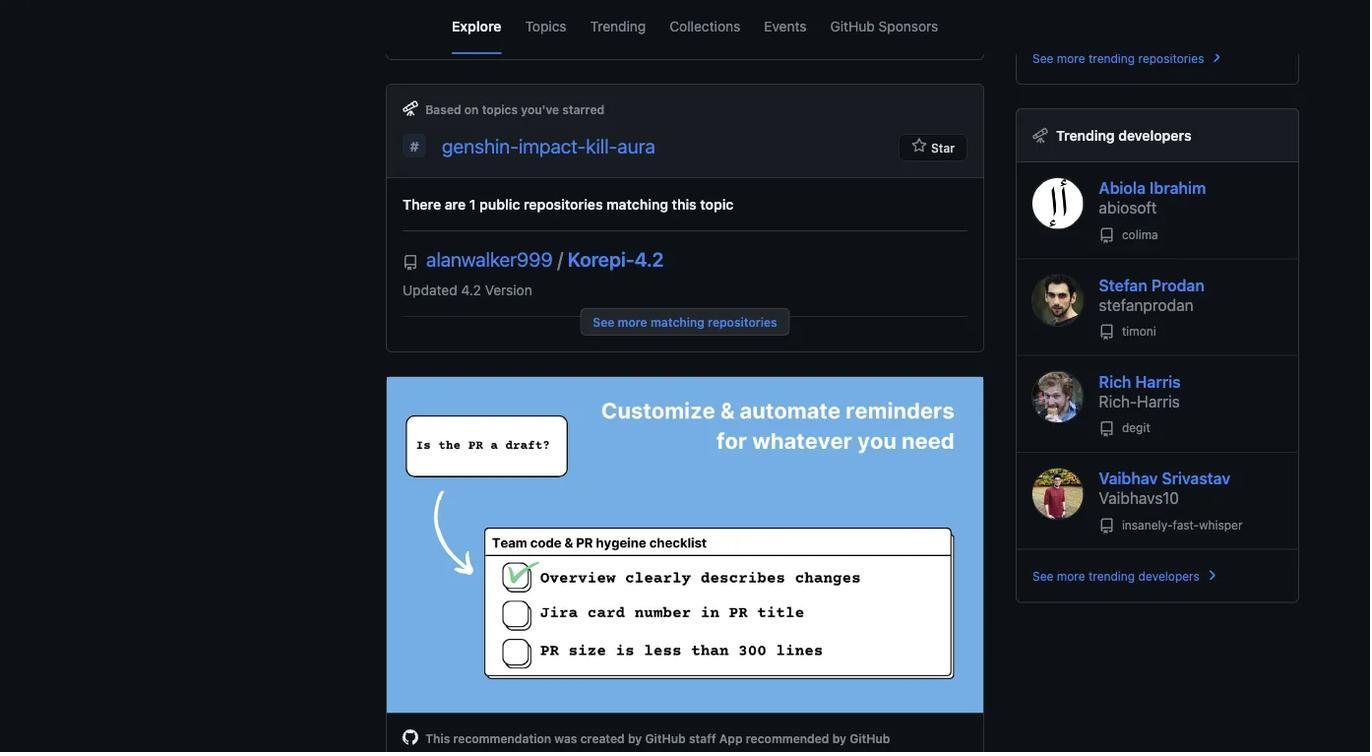 Task type: vqa. For each thing, say whether or not it's contained in the screenshot.
the App recommended by GitHub
yes



Task type: locate. For each thing, give the bounding box(es) containing it.
app
[[720, 731, 743, 745]]

/
[[558, 248, 563, 271]]

chevron right image
[[1209, 49, 1225, 65], [1204, 568, 1220, 583]]

repo image inside degit link
[[1100, 422, 1115, 437]]

0 vertical spatial repo image
[[1100, 228, 1115, 244]]

star
[[932, 141, 955, 154]]

matching down "korepi-4.2" link
[[651, 315, 705, 329]]

trending for developers
[[1089, 570, 1136, 583]]

rich harris link
[[1100, 372, 1181, 391]]

developers inside see more trending developers link
[[1139, 570, 1200, 583]]

2 by from the left
[[833, 731, 847, 745]]

1 by from the left
[[628, 731, 642, 745]]

0 vertical spatial chevron right image
[[1209, 49, 1225, 65]]

are
[[445, 196, 466, 212]]

more
[[1057, 51, 1086, 65], [618, 315, 648, 329], [1057, 570, 1086, 583]]

by right recommended
[[833, 731, 847, 745]]

0 horizontal spatial trending
[[590, 18, 646, 34]]

0 vertical spatial matching
[[607, 196, 669, 212]]

1 vertical spatial 4.2
[[461, 282, 481, 298]]

see inside 'link'
[[593, 315, 615, 329]]

by right the created
[[628, 731, 642, 745]]

2 vertical spatial repo image
[[1100, 518, 1115, 534]]

repo image up updated
[[403, 255, 419, 271]]

1 vertical spatial see
[[593, 315, 615, 329]]

github sponsors
[[831, 18, 939, 34]]

0 vertical spatial trending
[[590, 18, 646, 34]]

1 vertical spatial developers
[[1139, 570, 1200, 583]]

0 horizontal spatial repositories
[[524, 196, 603, 212]]

stefan prodan link
[[1100, 276, 1205, 294]]

0 vertical spatial see
[[1033, 51, 1054, 65]]

trending down insanely-
[[1089, 570, 1136, 583]]

see more trending repositories link
[[1033, 49, 1225, 65]]

trending up trending developers link
[[1089, 51, 1136, 65]]

developers down insanely-fast-whisper link
[[1139, 570, 1200, 583]]

repo image left timoni
[[1100, 325, 1115, 340]]

warren
[[669, 0, 715, 12]]

trending
[[590, 18, 646, 34], [1057, 127, 1115, 143]]

more up trending developers link
[[1057, 51, 1086, 65]]

@abiosoft image
[[1033, 178, 1084, 229]]

based on topics you've starred
[[426, 102, 605, 116]]

repo image left the degit
[[1100, 422, 1115, 437]]

more down the @vaibhavs10 image
[[1057, 570, 1086, 583]]

srivastav
[[1162, 469, 1231, 488]]

github left staff
[[646, 731, 686, 745]]

rich harris rich-harris
[[1100, 372, 1181, 411]]

matching
[[607, 196, 669, 212], [651, 315, 705, 329]]

repositories
[[1139, 51, 1205, 65], [524, 196, 603, 212], [708, 315, 778, 329]]

1 horizontal spatial by
[[833, 731, 847, 745]]

trending for trending
[[590, 18, 646, 34]]

2 vertical spatial repositories
[[708, 315, 778, 329]]

1 horizontal spatial 4.2
[[635, 248, 664, 271]]

2 trending from the top
[[1089, 570, 1136, 583]]

see up these results are generated by github computers image
[[1033, 51, 1054, 65]]

0 horizontal spatial by
[[628, 731, 642, 745]]

see for see more matching repositories
[[593, 315, 615, 329]]

github
[[481, 17, 526, 33], [831, 18, 875, 34], [646, 731, 686, 745], [850, 731, 891, 745]]

starred
[[563, 102, 605, 116]]

1 horizontal spatial trending
[[1057, 127, 1115, 143]]

1 repo image from the top
[[1100, 228, 1115, 244]]

1 vertical spatial chevron right image
[[1204, 568, 1220, 583]]

colima
[[1119, 227, 1159, 241]]

2 vertical spatial more
[[1057, 570, 1086, 583]]

this
[[426, 731, 450, 745]]

repo image inside insanely-fast-whisper link
[[1100, 518, 1115, 534]]

see down korepi-
[[593, 315, 615, 329]]

1 vertical spatial repo image
[[1100, 325, 1115, 340]]

vaibhavs10
[[1100, 489, 1180, 508]]

1 trending from the top
[[1089, 51, 1136, 65]]

4.2 down alanwalker999
[[461, 282, 481, 298]]

trending link
[[590, 0, 646, 54]]

created
[[581, 731, 625, 745]]

developers up "abiola ibrahim" 'link'
[[1119, 127, 1192, 143]]

1 vertical spatial matching
[[651, 315, 705, 329]]

these results are generated by github computers image
[[1033, 128, 1049, 143]]

0 vertical spatial 4.2
[[635, 248, 664, 271]]

1 vertical spatial trending
[[1089, 570, 1136, 583]]

explore link
[[452, 0, 502, 54]]

repo image inside timoni "link"
[[1100, 325, 1115, 340]]

degit
[[1119, 421, 1151, 435]]

recommendation
[[453, 731, 552, 745]]

more down "korepi-4.2" link
[[618, 315, 648, 329]]

public
[[480, 196, 520, 212]]

trending for trending developers
[[1057, 127, 1115, 143]]

4.2 up see more matching repositories 'link'
[[635, 248, 664, 271]]

0 vertical spatial more
[[1057, 51, 1086, 65]]

timoni
[[1119, 324, 1157, 338]]

0 vertical spatial developers
[[1119, 127, 1192, 143]]

harris down rich harris link
[[1138, 392, 1181, 411]]

more for see more trending developers
[[1057, 570, 1086, 583]]

this recommendation was generated by github computers image
[[403, 100, 419, 116]]

by
[[628, 731, 642, 745], [833, 731, 847, 745]]

2 repo image from the top
[[1100, 325, 1115, 340]]

the
[[758, 0, 779, 12]]

stefanprodan
[[1100, 295, 1194, 314]]

rich-
[[1100, 392, 1138, 411]]

trending right these results are generated by github computers image
[[1057, 127, 1115, 143]]

developers
[[1119, 127, 1192, 143], [1139, 570, 1200, 583]]

2 horizontal spatial repositories
[[1139, 51, 1205, 65]]

developer,
[[821, 0, 887, 12]]

trending
[[1089, 51, 1136, 65], [1089, 570, 1136, 583]]

colima link
[[1100, 227, 1159, 244]]

korepi-4.2 link
[[568, 248, 664, 271]]

abiosoft
[[1100, 198, 1158, 217]]

topics link
[[525, 0, 567, 54]]

chevron right image down whisper
[[1204, 568, 1220, 583]]

github down developer
[[481, 17, 526, 33]]

chevron right image for see more trending developers
[[1204, 568, 1220, 583]]

chevron right image right see more trending repositories
[[1209, 49, 1225, 65]]

repositories inside see more trending repositories link
[[1139, 51, 1205, 65]]

repo image left insanely-
[[1100, 518, 1115, 534]]

vaibhav
[[1100, 469, 1158, 488]]

korepi-
[[568, 248, 635, 271]]

see down the @vaibhavs10 image
[[1033, 570, 1054, 583]]

timoni link
[[1100, 324, 1157, 340]]

see
[[1033, 51, 1054, 65], [593, 315, 615, 329], [1033, 570, 1054, 583]]

matching left this
[[607, 196, 669, 212]]

1 horizontal spatial repositories
[[708, 315, 778, 329]]

1 vertical spatial trending
[[1057, 127, 1115, 143]]

harris
[[1136, 372, 1181, 391], [1138, 392, 1181, 411]]

alanwalker999 link
[[426, 248, 558, 271]]

see more matching repositories link
[[580, 308, 791, 336]]

1 vertical spatial more
[[618, 315, 648, 329]]

repo image
[[403, 255, 419, 271], [1100, 422, 1115, 437], [1100, 518, 1115, 534]]

topics
[[525, 18, 567, 34]]

4.2
[[635, 248, 664, 271], [461, 282, 481, 298]]

repositories for see more trending repositories
[[1139, 51, 1205, 65]]

harris right rich
[[1136, 372, 1181, 391]]

2 vertical spatial see
[[1033, 570, 1054, 583]]

news.
[[529, 17, 566, 33]]

repositories inside see more matching repositories 'link'
[[708, 315, 778, 329]]

repo image left colima
[[1100, 228, 1115, 244]]

0 vertical spatial repositories
[[1139, 51, 1205, 65]]

repo image inside colima link
[[1100, 228, 1115, 244]]

1 vertical spatial repo image
[[1100, 422, 1115, 437]]

github sponsors link
[[831, 0, 939, 54]]

trending down christina
[[590, 18, 646, 34]]

there
[[403, 196, 441, 212]]

more inside 'link'
[[618, 315, 648, 329]]

on
[[465, 102, 479, 116]]

and
[[454, 17, 477, 33]]

repo image
[[1100, 228, 1115, 244], [1100, 325, 1115, 340]]

senior
[[433, 0, 474, 12]]

0 vertical spatial trending
[[1089, 51, 1136, 65]]

aura
[[618, 134, 656, 157]]



Task type: describe. For each thing, give the bounding box(es) containing it.
updated
[[403, 282, 458, 298]]

events
[[764, 18, 807, 34]]

this recommendation was generated by github computers element
[[403, 100, 426, 116]]

chevron right image for see more trending repositories
[[1209, 49, 1225, 65]]

recommended
[[746, 731, 830, 745]]

topics
[[482, 102, 518, 116]]

these results are generated by github computers element
[[1033, 125, 1049, 146]]

join
[[403, 0, 429, 12]]

app recommended by github
[[720, 731, 891, 745]]

insanely-fast-whisper
[[1119, 518, 1243, 532]]

github right recommended
[[850, 731, 891, 745]]

for
[[719, 0, 736, 12]]

matching inside 'link'
[[651, 315, 705, 329]]

see more matching repositories
[[593, 315, 778, 329]]

@rich harris image
[[1033, 372, 1084, 423]]

#
[[410, 138, 419, 154]]

staff
[[689, 731, 717, 745]]

repo image for rich harris rich-harris
[[1100, 422, 1115, 437]]

vaibhav srivastav vaibhavs10
[[1100, 469, 1231, 508]]

based
[[426, 102, 461, 116]]

insanely-
[[1123, 518, 1173, 532]]

prodan
[[1152, 276, 1205, 294]]

1 vertical spatial harris
[[1138, 392, 1181, 411]]

all
[[740, 0, 754, 12]]

see more trending developers link
[[1033, 568, 1220, 583]]

there are 1 public repositories matching this topic
[[403, 196, 734, 212]]

trending developers
[[1057, 127, 1192, 143]]

github inside the join senior developer advocate christina warren for all the latest developer, open source, and github news.
[[481, 17, 526, 33]]

abiola ibrahim link
[[1100, 179, 1207, 197]]

sponsors
[[879, 18, 939, 34]]

degit link
[[1100, 421, 1151, 437]]

repo image for stefan prodan stefanprodan
[[1100, 325, 1115, 340]]

stefan prodan stefanprodan
[[1100, 276, 1205, 314]]

0 horizontal spatial 4.2
[[461, 282, 481, 298]]

fast-
[[1173, 518, 1200, 532]]

you've
[[521, 102, 560, 116]]

insanely-fast-whisper link
[[1100, 518, 1243, 534]]

trending developers link
[[1057, 127, 1192, 143]]

was
[[555, 731, 578, 745]]

1
[[470, 196, 476, 212]]

this recommendation was created by github staff
[[422, 731, 720, 745]]

topic
[[701, 196, 734, 212]]

kill-
[[586, 134, 618, 157]]

updated 4.2 version
[[403, 282, 533, 298]]

whisper
[[1200, 518, 1243, 532]]

advocate
[[546, 0, 605, 12]]

christina
[[609, 0, 666, 12]]

collections
[[670, 18, 741, 34]]

abiola ibrahim abiosoft
[[1100, 179, 1207, 217]]

0 vertical spatial repo image
[[403, 255, 419, 271]]

latest
[[782, 0, 817, 12]]

trending for repositories
[[1089, 51, 1136, 65]]

impact-
[[519, 134, 586, 157]]

open
[[891, 0, 923, 12]]

@stefanprodan image
[[1033, 275, 1084, 326]]

version
[[485, 282, 533, 298]]

collections link
[[670, 0, 741, 54]]

see for see more trending developers
[[1033, 570, 1054, 583]]

explore
[[452, 18, 502, 34]]

alanwalker999 / korepi-4.2
[[426, 248, 664, 271]]

source,
[[403, 17, 450, 33]]

alanwalker999
[[426, 248, 553, 271]]

more for see more matching repositories
[[618, 315, 648, 329]]

star button
[[899, 134, 968, 161]]

see for see more trending repositories
[[1033, 51, 1054, 65]]

this
[[672, 196, 697, 212]]

repo image for vaibhav srivastav vaibhavs10
[[1100, 518, 1115, 534]]

1 vertical spatial repositories
[[524, 196, 603, 212]]

join senior developer advocate christina warren for all the latest developer, open source, and github news.
[[403, 0, 923, 33]]

rich
[[1100, 372, 1132, 391]]

events link
[[764, 0, 807, 54]]

star image
[[912, 138, 928, 154]]

repositories for see more matching repositories
[[708, 315, 778, 329]]

vaibhav srivastav link
[[1100, 469, 1231, 488]]

abiola
[[1100, 179, 1146, 197]]

github down the developer,
[[831, 18, 875, 34]]

ibrahim
[[1150, 179, 1207, 197]]

repo image for abiola ibrahim abiosoft
[[1100, 228, 1115, 244]]

more for see more trending repositories
[[1057, 51, 1086, 65]]

stefan
[[1100, 276, 1148, 294]]

genshin-impact-kill-aura
[[442, 134, 656, 157]]

0 vertical spatial harris
[[1136, 372, 1181, 391]]

see more trending developers
[[1033, 570, 1200, 583]]

genshin-impact-kill-aura link
[[442, 134, 656, 157]]

@vaibhavs10 image
[[1033, 469, 1084, 520]]

see more trending repositories
[[1033, 51, 1205, 65]]

mark github image
[[403, 729, 419, 745]]

genshin-
[[442, 134, 519, 157]]



